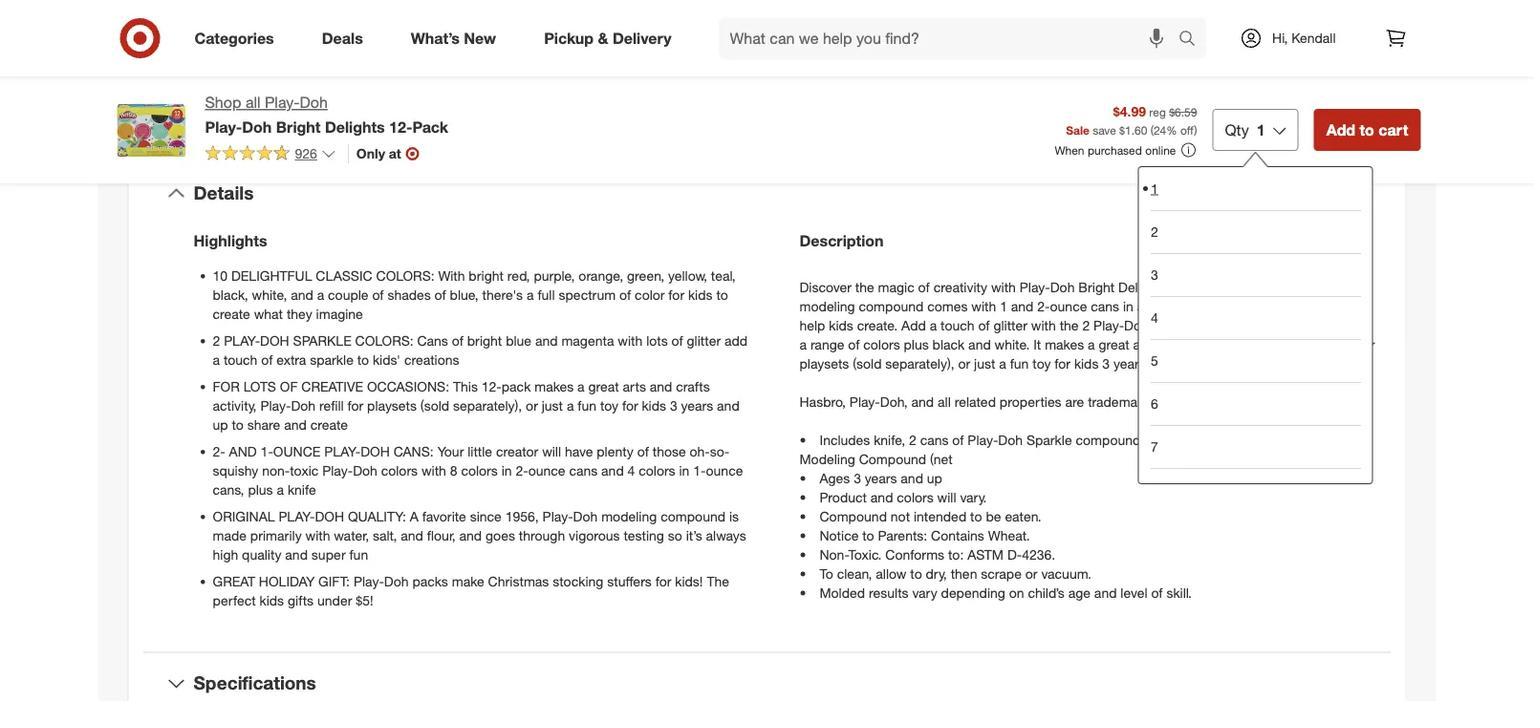 Task type: vqa. For each thing, say whether or not it's contained in the screenshot.
THE "WILL" in the • Includes knife, 2 cans of Play-Doh Sparkle compound, and 10 cans of Play-Doh Brand Modeling Compound (net • Ages 3 years and up • Product and colors will vary. • Compound not intended to be eaten. • Notice to Parents: Contains Wheat. • Non-Toxic. Conforms to: ASTM D-4236. • To clean, allow to dry, then scrape or vacuum. • Molded results vary depending on child's age and level of skill.
yes



Task type: locate. For each thing, give the bounding box(es) containing it.
clean,
[[837, 565, 872, 582]]

great inside for lots of creative occasions: this 12-pack makes a great arts and crafts activity, play-doh refill for playsets (sold separately), or just a fun toy for kids 3 years and up to share and create
[[589, 378, 619, 395]]

1 horizontal spatial playsets
[[800, 355, 849, 372]]

doh up water,
[[315, 508, 344, 525]]

0 horizontal spatial sparkle
[[1027, 432, 1072, 448]]

play- inside 2- and 1-ounce play-doh cans: your little creator will have plenty of those oh-so- squishy non-toxic play-doh colors with 8 colors in 2-ounce cans and 4 colors in 1-ounce cans, plus a knife
[[322, 462, 353, 479]]

for inside great holiday gift: play-doh packs make christmas stocking stuffers for kids! the perfect kids gifts under $5!
[[656, 573, 672, 590]]

fun inside discover the magic of creativity with play-doh bright delights! this 12-pack of classic play-doh modeling compound comes with 1 and 2-ounce cans in assorted colors, plus a plastic knife to help kids create. add a touch of glitter with the 2 play-doh sparkle colors, and get creative with a range of colors plus black and white. it makes a great arts and crafts activity, play-doh refill for playsets (sold separately), or just a fun toy for kids 3 years and up to share and create!
[[1010, 355, 1029, 372]]

1 vertical spatial 8
[[1151, 482, 1158, 499]]

1 horizontal spatial glitter
[[994, 317, 1028, 334]]

in inside discover the magic of creativity with play-doh bright delights! this 12-pack of classic play-doh modeling compound comes with 1 and 2-ounce cans in assorted colors, plus a plastic knife to help kids create. add a touch of glitter with the 2 play-doh sparkle colors, and get creative with a range of colors plus black and white. it makes a great arts and crafts activity, play-doh refill for playsets (sold separately), or just a fun toy for kids 3 years and up to share and create!
[[1123, 298, 1134, 314]]

2 vertical spatial years
[[865, 470, 897, 487]]

1 vertical spatial add
[[902, 317, 926, 334]]

12- up 4 link
[[1203, 279, 1223, 295]]

cans
[[417, 332, 448, 349]]

favorite
[[422, 508, 466, 525]]

creations
[[404, 351, 459, 368]]

arts
[[1134, 336, 1157, 353], [623, 378, 646, 395]]

0 horizontal spatial (sold
[[421, 397, 449, 414]]

2 vertical spatial 1
[[1000, 298, 1008, 314]]

0 horizontal spatial separately),
[[453, 397, 522, 414]]

just down white.
[[974, 355, 996, 372]]

0 vertical spatial refill
[[1331, 336, 1356, 353]]

comes
[[928, 298, 968, 314]]

1 horizontal spatial crafts
[[1187, 336, 1221, 353]]

with inside original play-doh quality: a favorite since 1956, play-doh modeling compound is made primarily with water, salt, and flour, and goes through vigorous testing so it's always high quality and super fun
[[306, 527, 330, 544]]

purchased
[[1088, 143, 1143, 157]]

assorted
[[1138, 298, 1191, 314]]

create inside for lots of creative occasions: this 12-pack makes a great arts and crafts activity, play-doh refill for playsets (sold separately), or just a fun toy for kids 3 years and up to share and create
[[310, 416, 348, 433]]

1 vertical spatial 12-
[[1203, 279, 1223, 295]]

24
[[1154, 123, 1167, 137]]

play- inside 2- and 1-ounce play-doh cans: your little creator will have plenty of those oh-so- squishy non-toxic play-doh colors with 8 colors in 2-ounce cans and 4 colors in 1-ounce cans, plus a knife
[[324, 443, 361, 460]]

1 horizontal spatial doh
[[315, 508, 344, 525]]

1 right qty
[[1257, 120, 1266, 139]]

in down delights!
[[1123, 298, 1134, 314]]

and right age
[[1095, 584, 1117, 601]]

just inside discover the magic of creativity with play-doh bright delights! this 12-pack of classic play-doh modeling compound comes with 1 and 2-ounce cans in assorted colors, plus a plastic knife to help kids create. add a touch of glitter with the 2 play-doh sparkle colors, and get creative with a range of colors plus black and white. it makes a great arts and crafts activity, play-doh refill for playsets (sold separately), or just a fun toy for kids 3 years and up to share and create!
[[974, 355, 996, 372]]

quality:
[[348, 508, 406, 525]]

gifts
[[288, 592, 314, 609]]

4 down delights!
[[1151, 310, 1158, 327]]

0 horizontal spatial 10
[[213, 267, 228, 284]]

crafts right 1 2 3 4 5 6 7 8
[[1187, 336, 1221, 353]]

0 vertical spatial 8
[[450, 462, 458, 479]]

1 horizontal spatial modeling
[[800, 298, 855, 314]]

colors up not
[[897, 489, 934, 506]]

add to cart button
[[1314, 109, 1421, 151]]

play-doh bright delights 12-pack, 5 of 6 image
[[113, 0, 421, 59]]

3 up assorted
[[1151, 267, 1158, 283]]

• includes knife, 2 cans of play-doh sparkle compound, and 10 cans of play-doh brand modeling compound (net • ages 3 years and up • product and colors will vary. • compound not intended to be eaten. • notice to parents: contains wheat. • non-toxic. conforms to: astm d-4236. • to clean, allow to dry, then scrape or vacuum. • molded results vary depending on child's age and level of skill.
[[800, 432, 1335, 601]]

orange,
[[579, 267, 623, 284]]

1 vertical spatial all
[[938, 393, 951, 410]]

glitter left add
[[687, 332, 721, 349]]

and right the black
[[969, 336, 991, 353]]

2 vertical spatial play-
[[279, 508, 315, 525]]

colors: inside 10 delightful classic colors: with bright red, purple, orange, green, yellow, teal, black, white, and a couple of shades of blue, there's a full spectrum of color for kids to create what they imagine
[[376, 267, 435, 284]]

doh up vigorous
[[573, 508, 598, 525]]

doh inside 2- and 1-ounce play-doh cans: your little creator will have plenty of those oh-so- squishy non-toxic play-doh colors with 8 colors in 2-ounce cans and 4 colors in 1-ounce cans, plus a knife
[[361, 443, 390, 460]]

with inside 2 play-doh sparkle colors: cans of bright blue and magenta with lots of glitter add a touch of extra sparkle to kids' creations
[[618, 332, 643, 349]]

glitter
[[994, 317, 1028, 334], [687, 332, 721, 349]]

d-
[[1008, 546, 1022, 563]]

2 right knife,
[[909, 432, 917, 448]]

made
[[213, 527, 247, 544]]

spectrum
[[559, 286, 616, 303]]

with up 'super'
[[306, 527, 330, 544]]

(sold down create.
[[853, 355, 882, 372]]

blue,
[[450, 286, 479, 303]]

playsets inside discover the magic of creativity with play-doh bright delights! this 12-pack of classic play-doh modeling compound comes with 1 and 2-ounce cans in assorted colors, plus a plastic knife to help kids create. add a touch of glitter with the 2 play-doh sparkle colors, and get creative with a range of colors plus black and white. it makes a great arts and crafts activity, play-doh refill for playsets (sold separately), or just a fun toy for kids 3 years and up to share and create!
[[800, 355, 849, 372]]

0 vertical spatial colors,
[[1194, 298, 1234, 314]]

fun down water,
[[349, 546, 368, 563]]

12- down 2 play-doh sparkle colors: cans of bright blue and magenta with lots of glitter add a touch of extra sparkle to kids' creations
[[482, 378, 502, 395]]

makes down magenta
[[535, 378, 574, 395]]

and up 6
[[1150, 355, 1172, 372]]

0 vertical spatial fun
[[1010, 355, 1029, 372]]

0 vertical spatial arts
[[1134, 336, 1157, 353]]

to left kids'
[[357, 351, 369, 368]]

play- down 'get'
[[1272, 336, 1303, 353]]

doh up the extra
[[260, 332, 289, 349]]

sparkle inside discover the magic of creativity with play-doh bright delights! this 12-pack of classic play-doh modeling compound comes with 1 and 2-ounce cans in assorted colors, plus a plastic knife to help kids create. add a touch of glitter with the 2 play-doh sparkle colors, and get creative with a range of colors plus black and white. it makes a great arts and crafts activity, play-doh refill for playsets (sold separately), or just a fun toy for kids 3 years and up to share and create!
[[1153, 317, 1198, 334]]

creativity
[[934, 279, 988, 295]]

1 vertical spatial just
[[542, 397, 563, 414]]

fun up have
[[578, 397, 597, 414]]

toy inside for lots of creative occasions: this 12-pack makes a great arts and crafts activity, play-doh refill for playsets (sold separately), or just a fun toy for kids 3 years and up to share and create
[[600, 397, 619, 414]]

of down the creativity
[[979, 317, 990, 334]]

white,
[[252, 286, 287, 303]]

with
[[991, 279, 1016, 295], [972, 298, 997, 314], [1032, 317, 1056, 334], [1346, 317, 1370, 334], [618, 332, 643, 349], [422, 462, 446, 479], [306, 527, 330, 544]]

1 horizontal spatial years
[[865, 470, 897, 487]]

1 horizontal spatial pack
[[1223, 279, 1252, 295]]

in down creator
[[502, 462, 512, 479]]

delivery
[[613, 29, 672, 47]]

years
[[1114, 355, 1146, 372], [681, 397, 713, 414], [865, 470, 897, 487]]

vacuum.
[[1042, 565, 1092, 582]]

the left magic
[[856, 279, 875, 295]]

separately), down the black
[[886, 355, 955, 372]]

deals
[[322, 29, 363, 47]]

0 vertical spatial years
[[1114, 355, 1146, 372]]

kendall
[[1292, 30, 1336, 46]]

doh inside for lots of creative occasions: this 12-pack makes a great arts and crafts activity, play-doh refill for playsets (sold separately), or just a fun toy for kids 3 years and up to share and create
[[291, 397, 316, 414]]

of left the extra
[[261, 351, 273, 368]]

in for 2-
[[502, 462, 512, 479]]

1 2 3 4 5 6 7 8
[[1151, 180, 1158, 499]]

of left those
[[637, 443, 649, 460]]

doh left packs
[[384, 573, 409, 590]]

of
[[918, 279, 930, 295], [1256, 279, 1268, 295], [372, 286, 384, 303], [435, 286, 446, 303], [620, 286, 631, 303], [979, 317, 990, 334], [452, 332, 464, 349], [672, 332, 683, 349], [848, 336, 860, 353], [261, 351, 273, 368], [1160, 393, 1171, 410], [953, 432, 964, 448], [1225, 432, 1236, 448], [637, 443, 649, 460], [1152, 584, 1163, 601]]

arts up 5
[[1134, 336, 1157, 353]]

of down with at the top
[[435, 286, 446, 303]]

1 horizontal spatial fun
[[578, 397, 597, 414]]

just down magenta
[[542, 397, 563, 414]]

2
[[1151, 224, 1158, 240], [1083, 317, 1090, 334], [213, 332, 220, 349], [909, 432, 917, 448]]

0 horizontal spatial 12-
[[389, 117, 413, 136]]

0 horizontal spatial playsets
[[367, 397, 417, 414]]

1- up non-
[[261, 443, 273, 460]]

a up for
[[213, 351, 220, 368]]

fun inside original play-doh quality: a favorite since 1956, play-doh modeling compound is made primarily with water, salt, and flour, and goes through vigorous testing so it's always high quality and super fun
[[349, 546, 368, 563]]

to down teal,
[[717, 286, 728, 303]]

or inside for lots of creative occasions: this 12-pack makes a great arts and crafts activity, play-doh refill for playsets (sold separately), or just a fun toy for kids 3 years and up to share and create
[[526, 397, 538, 414]]

with right the creativity
[[991, 279, 1016, 295]]

0 vertical spatial touch
[[941, 317, 975, 334]]

• molded
[[800, 584, 865, 601]]

this down 2 play-doh sparkle colors: cans of bright blue and magenta with lots of glitter add a touch of extra sparkle to kids' creations
[[453, 378, 478, 395]]

cans
[[1091, 298, 1120, 314], [920, 432, 949, 448], [1193, 432, 1221, 448], [569, 462, 598, 479]]

great
[[213, 573, 255, 590]]

only at
[[357, 145, 401, 162]]

0 horizontal spatial toy
[[600, 397, 619, 414]]

brand
[[1299, 432, 1335, 448]]

kids down the holiday
[[260, 592, 284, 609]]

sparkle down properties
[[1027, 432, 1072, 448]]

a down help
[[800, 336, 807, 353]]

doh left 1 2 3 4 5 6 7 8
[[1124, 317, 1149, 334]]

help
[[800, 317, 825, 334]]

deals link
[[306, 17, 387, 59]]

qty
[[1225, 120, 1249, 139]]

play- up the plastic
[[1316, 279, 1347, 295]]

1 horizontal spatial the
[[1060, 317, 1079, 334]]

1 vertical spatial bright
[[467, 332, 502, 349]]

8 down your
[[450, 462, 458, 479]]

$6.59
[[1169, 105, 1197, 119]]

or inside discover the magic of creativity with play-doh bright delights! this 12-pack of classic play-doh modeling compound comes with 1 and 2-ounce cans in assorted colors, plus a plastic knife to help kids create. add a touch of glitter with the 2 play-doh sparkle colors, and get creative with a range of colors plus black and white. it makes a great arts and crafts activity, play-doh refill for playsets (sold separately), or just a fun toy for kids 3 years and up to share and create!
[[959, 355, 971, 372]]

0 vertical spatial 2-
[[1038, 298, 1050, 314]]

play- inside great holiday gift: play-doh packs make christmas stocking stuffers for kids! the perfect kids gifts under $5!
[[354, 573, 384, 590]]

2 horizontal spatial doh
[[361, 443, 390, 460]]

make
[[452, 573, 484, 590]]

doh up quality:
[[353, 462, 378, 479]]

0 vertical spatial colors:
[[376, 267, 435, 284]]

pack up 4 link
[[1223, 279, 1252, 295]]

doh for sparkle
[[260, 332, 289, 349]]

1 vertical spatial pack
[[502, 378, 531, 395]]

non-
[[262, 462, 290, 479]]

play- inside original play-doh quality: a favorite since 1956, play-doh modeling compound is made primarily with water, salt, and flour, and goes through vigorous testing so it's always high quality and super fun
[[279, 508, 315, 525]]

1 horizontal spatial will
[[938, 489, 957, 506]]

1 horizontal spatial toy
[[1033, 355, 1051, 372]]

0 horizontal spatial play-
[[224, 332, 260, 349]]

knife inside discover the magic of creativity with play-doh bright delights! this 12-pack of classic play-doh modeling compound comes with 1 and 2-ounce cans in assorted colors, plus a plastic knife to help kids create. add a touch of glitter with the 2 play-doh sparkle colors, and get creative with a range of colors plus black and white. it makes a great arts and crafts activity, play-doh refill for playsets (sold separately), or just a fun toy for kids 3 years and up to share and create!
[[1320, 298, 1349, 314]]

sparkle down assorted
[[1153, 317, 1198, 334]]

0 horizontal spatial 2-
[[213, 443, 225, 460]]

2 inside "• includes knife, 2 cans of play-doh sparkle compound, and 10 cans of play-doh brand modeling compound (net • ages 3 years and up • product and colors will vary. • compound not intended to be eaten. • notice to parents: contains wheat. • non-toxic. conforms to: astm d-4236. • to clean, allow to dry, then scrape or vacuum. • molded results vary depending on child's age and level of skill."
[[909, 432, 917, 448]]

1 vertical spatial modeling
[[602, 508, 657, 525]]

0 vertical spatial activity,
[[1224, 336, 1268, 353]]

and right 1 2 3 4 5 6 7 8
[[1160, 336, 1183, 353]]

1 horizontal spatial great
[[1099, 336, 1130, 353]]

a inside 2- and 1-ounce play-doh cans: your little creator will have plenty of those oh-so- squishy non-toxic play-doh colors with 8 colors in 2-ounce cans and 4 colors in 1-ounce cans, plus a knife
[[277, 481, 284, 498]]

doh
[[260, 332, 289, 349], [361, 443, 390, 460], [315, 508, 344, 525]]

0 horizontal spatial add
[[902, 317, 926, 334]]

up inside for lots of creative occasions: this 12-pack makes a great arts and crafts activity, play-doh refill for playsets (sold separately), or just a fun toy for kids 3 years and up to share and create
[[213, 416, 228, 433]]

play- up primarily
[[279, 508, 315, 525]]

add left cart
[[1327, 120, 1356, 139]]

ounce left 1 2 3 4 5 6 7 8
[[1050, 298, 1087, 314]]

1 vertical spatial activity,
[[213, 397, 257, 414]]

play- inside 2 play-doh sparkle colors: cans of bright blue and magenta with lots of glitter add a touch of extra sparkle to kids' creations
[[224, 332, 260, 349]]

2- inside discover the magic of creativity with play-doh bright delights! this 12-pack of classic play-doh modeling compound comes with 1 and 2-ounce cans in assorted colors, plus a plastic knife to help kids create. add a touch of glitter with the 2 play-doh sparkle colors, and get creative with a range of colors plus black and white. it makes a great arts and crafts activity, play-doh refill for playsets (sold separately), or just a fun toy for kids 3 years and up to share and create!
[[1038, 298, 1050, 314]]

in for assorted
[[1123, 298, 1134, 314]]

new
[[464, 29, 496, 47]]

3 inside discover the magic of creativity with play-doh bright delights! this 12-pack of classic play-doh modeling compound comes with 1 and 2-ounce cans in assorted colors, plus a plastic knife to help kids create. add a touch of glitter with the 2 play-doh sparkle colors, and get creative with a range of colors plus black and white. it makes a great arts and crafts activity, play-doh refill for playsets (sold separately), or just a fun toy for kids 3 years and up to share and create!
[[1103, 355, 1110, 372]]

1 horizontal spatial this
[[1175, 279, 1199, 295]]

1 horizontal spatial all
[[938, 393, 951, 410]]

2 left 1 2 3 4 5 6 7 8
[[1083, 317, 1090, 334]]

bright
[[469, 267, 504, 284], [467, 332, 502, 349]]

1 horizontal spatial separately),
[[886, 355, 955, 372]]

2- up it
[[1038, 298, 1050, 314]]

of left color
[[620, 286, 631, 303]]

1 vertical spatial crafts
[[676, 378, 710, 395]]

specifications button
[[144, 653, 1391, 703]]

those
[[653, 443, 686, 460]]

separately), inside for lots of creative occasions: this 12-pack makes a great arts and crafts activity, play-doh refill for playsets (sold separately), or just a fun toy for kids 3 years and up to share and create
[[453, 397, 522, 414]]

kids up "range"
[[829, 317, 854, 334]]

colors, up 5 link
[[1202, 317, 1242, 334]]

1-
[[261, 443, 273, 460], [693, 462, 706, 479]]

2 horizontal spatial play-
[[324, 443, 361, 460]]

doh inside 2 play-doh sparkle colors: cans of bright blue and magenta with lots of glitter add a touch of extra sparkle to kids' creations
[[260, 332, 289, 349]]

$4.99
[[1114, 103, 1146, 120]]

0 vertical spatial share
[[1211, 355, 1244, 372]]

since
[[470, 508, 502, 525]]

add inside button
[[1327, 120, 1356, 139]]

1 horizontal spatial up
[[927, 470, 943, 487]]

1 horizontal spatial 4
[[1151, 310, 1158, 327]]

0 vertical spatial or
[[959, 355, 971, 372]]

the
[[856, 279, 875, 295], [1060, 317, 1079, 334]]

$
[[1120, 123, 1125, 137]]

0 vertical spatial bright
[[276, 117, 321, 136]]

glitter up white.
[[994, 317, 1028, 334]]

0 horizontal spatial crafts
[[676, 378, 710, 395]]

to up and
[[232, 416, 244, 433]]

to inside 2 play-doh sparkle colors: cans of bright blue and magenta with lots of glitter add a touch of extra sparkle to kids' creations
[[357, 351, 369, 368]]

kids'
[[373, 351, 401, 368]]

toy
[[1033, 355, 1051, 372], [600, 397, 619, 414]]

0 vertical spatial doh
[[260, 332, 289, 349]]

share inside for lots of creative occasions: this 12-pack makes a great arts and crafts activity, play-doh refill for playsets (sold separately), or just a fun toy for kids 3 years and up to share and create
[[247, 416, 280, 433]]

compound inside discover the magic of creativity with play-doh bright delights! this 12-pack of classic play-doh modeling compound comes with 1 and 2-ounce cans in assorted colors, plus a plastic knife to help kids create. add a touch of glitter with the 2 play-doh sparkle colors, and get creative with a range of colors plus black and white. it makes a great arts and crafts activity, play-doh refill for playsets (sold separately), or just a fun toy for kids 3 years and up to share and create!
[[859, 298, 924, 314]]

will up the intended
[[938, 489, 957, 506]]

the up are
[[1060, 317, 1079, 334]]

touch inside discover the magic of creativity with play-doh bright delights! this 12-pack of classic play-doh modeling compound comes with 1 and 2-ounce cans in assorted colors, plus a plastic knife to help kids create. add a touch of glitter with the 2 play-doh sparkle colors, and get creative with a range of colors plus black and white. it makes a great arts and crafts activity, play-doh refill for playsets (sold separately), or just a fun toy for kids 3 years and up to share and create!
[[941, 317, 975, 334]]

separately),
[[886, 355, 955, 372], [453, 397, 522, 414]]

8 down 7
[[1151, 482, 1158, 499]]

0 horizontal spatial this
[[453, 378, 478, 395]]

1 vertical spatial colors:
[[355, 332, 414, 349]]

2- down creator
[[516, 462, 528, 479]]

dry,
[[926, 565, 947, 582]]

and down 6
[[1148, 432, 1170, 448]]

0 vertical spatial knife
[[1320, 298, 1349, 314]]

0 horizontal spatial activity,
[[213, 397, 257, 414]]

1 vertical spatial sparkle
[[1027, 432, 1072, 448]]

1 horizontal spatial activity,
[[1224, 336, 1268, 353]]

modeling
[[800, 451, 856, 467]]

red,
[[507, 267, 530, 284]]

2 vertical spatial up
[[927, 470, 943, 487]]

(sold inside for lots of creative occasions: this 12-pack makes a great arts and crafts activity, play-doh refill for playsets (sold separately), or just a fun toy for kids 3 years and up to share and create
[[421, 397, 449, 414]]

1 vertical spatial knife
[[288, 481, 316, 498]]

1 vertical spatial (sold
[[421, 397, 449, 414]]

1 horizontal spatial compound
[[859, 298, 924, 314]]

add
[[1327, 120, 1356, 139], [902, 317, 926, 334]]

1 vertical spatial playsets
[[367, 397, 417, 414]]

to inside for lots of creative occasions: this 12-pack makes a great arts and crafts activity, play-doh refill for playsets (sold separately), or just a fun toy for kids 3 years and up to share and create
[[232, 416, 244, 433]]

to down conforms
[[911, 565, 922, 582]]

0 vertical spatial up
[[1176, 355, 1191, 372]]

1 vertical spatial or
[[526, 397, 538, 414]]

add
[[725, 332, 748, 349]]

1 horizontal spatial create
[[310, 416, 348, 433]]

1- down oh-
[[693, 462, 706, 479]]

2- and 1-ounce play-doh cans: your little creator will have plenty of those oh-so- squishy non-toxic play-doh colors with 8 colors in 2-ounce cans and 4 colors in 1-ounce cans, plus a knife
[[213, 443, 743, 498]]

modeling inside original play-doh quality: a favorite since 1956, play-doh modeling compound is made primarily with water, salt, and flour, and goes through vigorous testing so it's always high quality and super fun
[[602, 508, 657, 525]]

doh,
[[880, 393, 908, 410]]

0 horizontal spatial refill
[[319, 397, 344, 414]]

shades
[[388, 286, 431, 303]]

10
[[213, 267, 228, 284], [1174, 432, 1189, 448]]

modeling inside discover the magic of creativity with play-doh bright delights! this 12-pack of classic play-doh modeling compound comes with 1 and 2-ounce cans in assorted colors, plus a plastic knife to help kids create. add a touch of glitter with the 2 play-doh sparkle colors, and get creative with a range of colors plus black and white. it makes a great arts and crafts activity, play-doh refill for playsets (sold separately), or just a fun toy for kids 3 years and up to share and create!
[[800, 298, 855, 314]]

eaten.
[[1005, 508, 1042, 525]]

pack down blue
[[502, 378, 531, 395]]

get
[[1272, 317, 1291, 334]]

activity, inside for lots of creative occasions: this 12-pack makes a great arts and crafts activity, play-doh refill for playsets (sold separately), or just a fun toy for kids 3 years and up to share and create
[[213, 397, 257, 414]]

colors,
[[1194, 298, 1234, 314], [1202, 317, 1242, 334]]

1 vertical spatial plus
[[904, 336, 929, 353]]

with inside 2- and 1-ounce play-doh cans: your little creator will have plenty of those oh-so- squishy non-toxic play-doh colors with 8 colors in 2-ounce cans and 4 colors in 1-ounce cans, plus a knife
[[422, 462, 446, 479]]

pack
[[1223, 279, 1252, 295], [502, 378, 531, 395]]

What can we help you find? suggestions appear below search field
[[719, 17, 1184, 59]]

pack inside for lots of creative occasions: this 12-pack makes a great arts and crafts activity, play-doh refill for playsets (sold separately), or just a fun toy for kids 3 years and up to share and create
[[502, 378, 531, 395]]

6
[[1151, 396, 1158, 413]]

purple,
[[534, 267, 575, 284]]

of
[[280, 378, 298, 395]]

makes inside for lots of creative occasions: this 12-pack makes a great arts and crafts activity, play-doh refill for playsets (sold separately), or just a fun toy for kids 3 years and up to share and create
[[535, 378, 574, 395]]

and down lots
[[650, 378, 673, 395]]

3 link
[[1151, 253, 1361, 296]]

0 horizontal spatial great
[[589, 378, 619, 395]]

2-
[[1038, 298, 1050, 314], [213, 443, 225, 460], [516, 462, 528, 479]]

0 vertical spatial compound
[[859, 298, 924, 314]]

this inside discover the magic of creativity with play-doh bright delights! this 12-pack of classic play-doh modeling compound comes with 1 and 2-ounce cans in assorted colors, plus a plastic knife to help kids create. add a touch of glitter with the 2 play-doh sparkle colors, and get creative with a range of colors plus black and white. it makes a great arts and crafts activity, play-doh refill for playsets (sold separately), or just a fun toy for kids 3 years and up to share and create!
[[1175, 279, 1199, 295]]

play- down the what
[[224, 332, 260, 349]]

1 horizontal spatial play-
[[279, 508, 315, 525]]

modeling down discover
[[800, 298, 855, 314]]

12- up at
[[389, 117, 413, 136]]

colors: up kids'
[[355, 332, 414, 349]]

a left full
[[527, 286, 534, 303]]

to:
[[948, 546, 964, 563]]

doh inside original play-doh quality: a favorite since 1956, play-doh modeling compound is made primarily with water, salt, and flour, and goes through vigorous testing so it's always high quality and super fun
[[315, 508, 344, 525]]

1 vertical spatial years
[[681, 397, 713, 414]]

1 horizontal spatial sparkle
[[1153, 317, 1198, 334]]

delights
[[325, 117, 385, 136]]

glitter inside 2 play-doh sparkle colors: cans of bright blue and magenta with lots of glitter add a touch of extra sparkle to kids' creations
[[687, 332, 721, 349]]

0 vertical spatial pack
[[1223, 279, 1252, 295]]

years up oh-
[[681, 397, 713, 414]]

fun down white.
[[1010, 355, 1029, 372]]

2 inside 2 play-doh sparkle colors: cans of bright blue and magenta with lots of glitter add a touch of extra sparkle to kids' creations
[[213, 332, 220, 349]]

(sold
[[853, 355, 882, 372], [421, 397, 449, 414]]

play- up through
[[543, 508, 573, 525]]

play- up it
[[1020, 279, 1051, 295]]

2 horizontal spatial 2-
[[1038, 298, 1050, 314]]

ounce down so-
[[706, 462, 743, 479]]

or inside "• includes knife, 2 cans of play-doh sparkle compound, and 10 cans of play-doh brand modeling compound (net • ages 3 years and up • product and colors will vary. • compound not intended to be eaten. • notice to parents: contains wheat. • non-toxic. conforms to: astm d-4236. • to clean, allow to dry, then scrape or vacuum. • molded results vary depending on child's age and level of skill."
[[1026, 565, 1038, 582]]

1 horizontal spatial bright
[[1079, 279, 1115, 295]]

separately), up little
[[453, 397, 522, 414]]

and inside 2- and 1-ounce play-doh cans: your little creator will have plenty of those oh-so- squishy non-toxic play-doh colors with 8 colors in 2-ounce cans and 4 colors in 1-ounce cans, plus a knife
[[602, 462, 624, 479]]

doh inside great holiday gift: play-doh packs make christmas stocking stuffers for kids! the perfect kids gifts under $5!
[[384, 573, 409, 590]]

to inside 10 delightful classic colors: with bright red, purple, orange, green, yellow, teal, black, white, and a couple of shades of blue, there's a full spectrum of color for kids to create what they imagine
[[717, 286, 728, 303]]

cans,
[[213, 481, 244, 498]]

1 vertical spatial toy
[[600, 397, 619, 414]]

2 horizontal spatial ounce
[[1050, 298, 1087, 314]]

play- right hasbro, at the right bottom of the page
[[850, 393, 880, 410]]

and down "plenty"
[[602, 462, 624, 479]]

crafts inside for lots of creative occasions: this 12-pack makes a great arts and crafts activity, play-doh refill for playsets (sold separately), or just a fun toy for kids 3 years and up to share and create
[[676, 378, 710, 395]]

0 vertical spatial plus
[[1238, 298, 1263, 314]]

kids inside 10 delightful classic colors: with bright red, purple, orange, green, yellow, teal, black, white, and a couple of shades of blue, there's a full spectrum of color for kids to create what they imagine
[[688, 286, 713, 303]]

goes
[[486, 527, 515, 544]]

doh for quality:
[[315, 508, 344, 525]]

1 vertical spatial 2-
[[213, 443, 225, 460]]

share
[[1211, 355, 1244, 372], [247, 416, 280, 433]]

play- right toxic in the bottom left of the page
[[322, 462, 353, 479]]

activity, inside discover the magic of creativity with play-doh bright delights! this 12-pack of classic play-doh modeling compound comes with 1 and 2-ounce cans in assorted colors, plus a plastic knife to help kids create. add a touch of glitter with the 2 play-doh sparkle colors, and get creative with a range of colors plus black and white. it makes a great arts and crafts activity, play-doh refill for playsets (sold separately), or just a fun toy for kids 3 years and up to share and create!
[[1224, 336, 1268, 353]]

1 horizontal spatial 2-
[[516, 462, 528, 479]]

a inside 2 play-doh sparkle colors: cans of bright blue and magenta with lots of glitter add a touch of extra sparkle to kids' creations
[[213, 351, 220, 368]]

play- for quality:
[[279, 508, 315, 525]]

0 vertical spatial play-
[[224, 332, 260, 349]]

2 vertical spatial plus
[[248, 481, 273, 498]]

0 horizontal spatial up
[[213, 416, 228, 433]]

0 horizontal spatial arts
[[623, 378, 646, 395]]

colors down create.
[[864, 336, 900, 353]]

toy inside discover the magic of creativity with play-doh bright delights! this 12-pack of classic play-doh modeling compound comes with 1 and 2-ounce cans in assorted colors, plus a plastic knife to help kids create. add a touch of glitter with the 2 play-doh sparkle colors, and get creative with a range of colors plus black and white. it makes a great arts and crafts activity, play-doh refill for playsets (sold separately), or just a fun toy for kids 3 years and up to share and create!
[[1033, 355, 1051, 372]]

refill inside for lots of creative occasions: this 12-pack makes a great arts and crafts activity, play-doh refill for playsets (sold separately), or just a fun toy for kids 3 years and up to share and create
[[319, 397, 344, 414]]

gift:
[[318, 573, 350, 590]]

1 vertical spatial the
[[1060, 317, 1079, 334]]

a
[[410, 508, 419, 525]]

0 vertical spatial 4
[[1151, 310, 1158, 327]]

a down non-
[[277, 481, 284, 498]]

7
[[1151, 439, 1158, 456]]

lots
[[646, 332, 668, 349]]

couple
[[328, 286, 369, 303]]

with down your
[[422, 462, 446, 479]]

1 horizontal spatial in
[[679, 462, 690, 479]]

0 horizontal spatial will
[[542, 443, 561, 460]]

crafts inside discover the magic of creativity with play-doh bright delights! this 12-pack of classic play-doh modeling compound comes with 1 and 2-ounce cans in assorted colors, plus a plastic knife to help kids create. add a touch of glitter with the 2 play-doh sparkle colors, and get creative with a range of colors plus black and white. it makes a great arts and crafts activity, play-doh refill for playsets (sold separately), or just a fun toy for kids 3 years and up to share and create!
[[1187, 336, 1221, 353]]

pack
[[412, 117, 448, 136]]

1 vertical spatial 10
[[1174, 432, 1189, 448]]

0 vertical spatial modeling
[[800, 298, 855, 314]]

0 horizontal spatial just
[[542, 397, 563, 414]]

arts up "plenty"
[[623, 378, 646, 395]]



Task type: describe. For each thing, give the bounding box(es) containing it.
colors down little
[[461, 462, 498, 479]]

arts inside for lots of creative occasions: this 12-pack makes a great arts and crafts activity, play-doh refill for playsets (sold separately), or just a fun toy for kids 3 years and up to share and create
[[623, 378, 646, 395]]

doh left delights!
[[1051, 279, 1075, 295]]

add to cart
[[1327, 120, 1409, 139]]

0 vertical spatial 1
[[1257, 120, 1266, 139]]

and up so-
[[717, 397, 740, 414]]

create.
[[857, 317, 898, 334]]

high
[[213, 546, 238, 563]]

add inside discover the magic of creativity with play-doh bright delights! this 12-pack of classic play-doh modeling compound comes with 1 and 2-ounce cans in assorted colors, plus a plastic knife to help kids create. add a touch of glitter with the 2 play-doh sparkle colors, and get creative with a range of colors plus black and white. it makes a great arts and crafts activity, play-doh refill for playsets (sold separately), or just a fun toy for kids 3 years and up to share and create!
[[902, 317, 926, 334]]

squishy
[[213, 462, 258, 479]]

will inside "• includes knife, 2 cans of play-doh sparkle compound, and 10 cans of play-doh brand modeling compound (net • ages 3 years and up • product and colors will vary. • compound not intended to be eaten. • notice to parents: contains wheat. • non-toxic. conforms to: astm d-4236. • to clean, allow to dry, then scrape or vacuum. • molded results vary depending on child's age and level of skill."
[[938, 489, 957, 506]]

not
[[891, 508, 910, 525]]

of left skill.
[[1152, 584, 1163, 601]]

play- down 6 link
[[1240, 432, 1271, 448]]

sparkle inside "• includes knife, 2 cans of play-doh sparkle compound, and 10 cans of play-doh brand modeling compound (net • ages 3 years and up • product and colors will vary. • compound not intended to be eaten. • notice to parents: contains wheat. • non-toxic. conforms to: astm d-4236. • to clean, allow to dry, then scrape or vacuum. • molded results vary depending on child's age and level of skill."
[[1027, 432, 1072, 448]]

play- down related at bottom right
[[968, 432, 999, 448]]

cans up "(net"
[[920, 432, 949, 448]]

bright inside 10 delightful classic colors: with bright red, purple, orange, green, yellow, teal, black, white, and a couple of shades of blue, there's a full spectrum of color for kids to create what they imagine
[[469, 267, 504, 284]]

kids up are
[[1075, 355, 1099, 372]]

great inside discover the magic of creativity with play-doh bright delights! this 12-pack of classic play-doh modeling compound comes with 1 and 2-ounce cans in assorted colors, plus a plastic knife to help kids create. add a touch of glitter with the 2 play-doh sparkle colors, and get creative with a range of colors plus black and white. it makes a great arts and crafts activity, play-doh refill for playsets (sold separately), or just a fun toy for kids 3 years and up to share and create!
[[1099, 336, 1130, 353]]

and down a on the left of the page
[[401, 527, 423, 544]]

glitter inside discover the magic of creativity with play-doh bright delights! this 12-pack of classic play-doh modeling compound comes with 1 and 2-ounce cans in assorted colors, plus a plastic knife to help kids create. add a touch of glitter with the 2 play-doh sparkle colors, and get creative with a range of colors plus black and white. it makes a great arts and crafts activity, play-doh refill for playsets (sold separately), or just a fun toy for kids 3 years and up to share and create!
[[994, 317, 1028, 334]]

to right the plastic
[[1352, 298, 1364, 314]]

a up 'get'
[[1266, 298, 1274, 314]]

compound,
[[1076, 432, 1144, 448]]

hi, kendall
[[1273, 30, 1336, 46]]

doh up delights
[[300, 93, 328, 112]]

toxic
[[290, 462, 319, 479]]

colors down those
[[639, 462, 676, 479]]

ounce inside discover the magic of creativity with play-doh bright delights! this 12-pack of classic play-doh modeling compound comes with 1 and 2-ounce cans in assorted colors, plus a plastic knife to help kids create. add a touch of glitter with the 2 play-doh sparkle colors, and get creative with a range of colors plus black and white. it makes a great arts and crafts activity, play-doh refill for playsets (sold separately), or just a fun toy for kids 3 years and up to share and create!
[[1050, 298, 1087, 314]]

to up toxic.
[[863, 527, 874, 544]]

2 up delights!
[[1151, 224, 1158, 240]]

colors inside "• includes knife, 2 cans of play-doh sparkle compound, and 10 cans of play-doh brand modeling compound (net • ages 3 years and up • product and colors will vary. • compound not intended to be eaten. • notice to parents: contains wheat. • non-toxic. conforms to: astm d-4236. • to clean, allow to dry, then scrape or vacuum. • molded results vary depending on child's age and level of skill."
[[897, 489, 934, 506]]

0 horizontal spatial the
[[856, 279, 875, 295]]

10 inside 10 delightful classic colors: with bright red, purple, orange, green, yellow, teal, black, white, and a couple of shades of blue, there's a full spectrum of color for kids to create what they imagine
[[213, 267, 228, 284]]

discover
[[800, 279, 852, 295]]

4 link
[[1151, 296, 1361, 339]]

will inside 2- and 1-ounce play-doh cans: your little creator will have plenty of those oh-so- squishy non-toxic play-doh colors with 8 colors in 2-ounce cans and 4 colors in 1-ounce cans, plus a knife
[[542, 443, 561, 460]]

are
[[1066, 393, 1084, 410]]

2 play-doh sparkle colors: cans of bright blue and magenta with lots of glitter add a touch of extra sparkle to kids' creations
[[213, 332, 748, 368]]

• notice
[[800, 527, 859, 544]]

doh up 926 link
[[242, 117, 272, 136]]

to up hasbro.
[[1195, 355, 1207, 372]]

depending
[[941, 584, 1006, 601]]

original
[[213, 508, 275, 525]]

what
[[254, 305, 283, 322]]

description
[[800, 232, 884, 250]]

create!
[[1274, 355, 1315, 372]]

image of play-doh bright delights 12-pack image
[[113, 92, 190, 168]]

a up imagine
[[317, 286, 324, 303]]

cart
[[1379, 120, 1409, 139]]

imagine
[[316, 305, 363, 322]]

separately), inside discover the magic of creativity with play-doh bright delights! this 12-pack of classic play-doh modeling compound comes with 1 and 2-ounce cans in assorted colors, plus a plastic knife to help kids create. add a touch of glitter with the 2 play-doh sparkle colors, and get creative with a range of colors plus black and white. it makes a great arts and crafts activity, play-doh refill for playsets (sold separately), or just a fun toy for kids 3 years and up to share and create!
[[886, 355, 955, 372]]

(
[[1151, 123, 1154, 137]]

refill inside discover the magic of creativity with play-doh bright delights! this 12-pack of classic play-doh modeling compound comes with 1 and 2-ounce cans in assorted colors, plus a plastic knife to help kids create. add a touch of glitter with the 2 play-doh sparkle colors, and get creative with a range of colors plus black and white. it makes a great arts and crafts activity, play-doh refill for playsets (sold separately), or just a fun toy for kids 3 years and up to share and create!
[[1331, 336, 1356, 353]]

and inside 2 play-doh sparkle colors: cans of bright blue and magenta with lots of glitter add a touch of extra sparkle to kids' creations
[[535, 332, 558, 349]]

bright inside discover the magic of creativity with play-doh bright delights! this 12-pack of classic play-doh modeling compound comes with 1 and 2-ounce cans in assorted colors, plus a plastic knife to help kids create. add a touch of glitter with the 2 play-doh sparkle colors, and get creative with a range of colors plus black and white. it makes a great arts and crafts activity, play-doh refill for playsets (sold separately), or just a fun toy for kids 3 years and up to share and create!
[[1079, 279, 1115, 295]]

white.
[[995, 336, 1030, 353]]

pack inside discover the magic of creativity with play-doh bright delights! this 12-pack of classic play-doh modeling compound comes with 1 and 2-ounce cans in assorted colors, plus a plastic knife to help kids create. add a touch of glitter with the 2 play-doh sparkle colors, and get creative with a range of colors plus black and white. it makes a great arts and crafts activity, play-doh refill for playsets (sold separately), or just a fun toy for kids 3 years and up to share and create!
[[1223, 279, 1252, 295]]

play- inside original play-doh quality: a favorite since 1956, play-doh modeling compound is made primarily with water, salt, and flour, and goes through vigorous testing so it's always high quality and super fun
[[543, 508, 573, 525]]

cans inside 2- and 1-ounce play-doh cans: your little creator will have plenty of those oh-so- squishy non-toxic play-doh colors with 8 colors in 2-ounce cans and 4 colors in 1-ounce cans, plus a knife
[[569, 462, 598, 479]]

3 inside for lots of creative occasions: this 12-pack makes a great arts and crafts activity, play-doh refill for playsets (sold separately), or just a fun toy for kids 3 years and up to share and create
[[670, 397, 678, 414]]

colors down cans: at the bottom left
[[381, 462, 418, 479]]

with up it
[[1032, 317, 1056, 334]]

0 horizontal spatial ounce
[[528, 462, 566, 479]]

and down primarily
[[285, 546, 308, 563]]

play- left 1 2 3 4 5 6 7 8
[[1094, 317, 1124, 334]]

kids inside great holiday gift: play-doh packs make christmas stocking stuffers for kids! the perfect kids gifts under $5!
[[260, 592, 284, 609]]

&
[[598, 29, 609, 47]]

up inside discover the magic of creativity with play-doh bright delights! this 12-pack of classic play-doh modeling compound comes with 1 and 2-ounce cans in assorted colors, plus a plastic knife to help kids create. add a touch of glitter with the 2 play-doh sparkle colors, and get creative with a range of colors plus black and white. it makes a great arts and crafts activity, play-doh refill for playsets (sold separately), or just a fun toy for kids 3 years and up to share and create!
[[1176, 355, 1191, 372]]

for inside 10 delightful classic colors: with bright red, purple, orange, green, yellow, teal, black, white, and a couple of shades of blue, there's a full spectrum of color for kids to create what they imagine
[[669, 286, 685, 303]]

years inside discover the magic of creativity with play-doh bright delights! this 12-pack of classic play-doh modeling compound comes with 1 and 2-ounce cans in assorted colors, plus a plastic knife to help kids create. add a touch of glitter with the 2 play-doh sparkle colors, and get creative with a range of colors plus black and white. it makes a great arts and crafts activity, play-doh refill for playsets (sold separately), or just a fun toy for kids 3 years and up to share and create!
[[1114, 355, 1146, 372]]

share inside discover the magic of creativity with play-doh bright delights! this 12-pack of classic play-doh modeling compound comes with 1 and 2-ounce cans in assorted colors, plus a plastic knife to help kids create. add a touch of glitter with the 2 play-doh sparkle colors, and get creative with a range of colors plus black and white. it makes a great arts and crafts activity, play-doh refill for playsets (sold separately), or just a fun toy for kids 3 years and up to share and create!
[[1211, 355, 1244, 372]]

specifications
[[194, 673, 316, 695]]

what's new link
[[395, 17, 520, 59]]

of right "range"
[[848, 336, 860, 353]]

black
[[933, 336, 965, 353]]

doh right 'classic'
[[1347, 279, 1371, 295]]

what's
[[411, 29, 460, 47]]

of inside 2- and 1-ounce play-doh cans: your little creator will have plenty of those oh-so- squishy non-toxic play-doh colors with 8 colors in 2-ounce cans and 4 colors in 1-ounce cans, plus a knife
[[637, 443, 649, 460]]

this inside for lots of creative occasions: this 12-pack makes a great arts and crafts activity, play-doh refill for playsets (sold separately), or just a fun toy for kids 3 years and up to share and create
[[453, 378, 478, 395]]

(net
[[930, 451, 953, 467]]

yellow,
[[668, 267, 708, 284]]

vigorous
[[569, 527, 620, 544]]

ounce
[[273, 443, 321, 460]]

knife inside 2- and 1-ounce play-doh cans: your little creator will have plenty of those oh-so- squishy non-toxic play-doh colors with 8 colors in 2-ounce cans and 4 colors in 1-ounce cans, plus a knife
[[288, 481, 316, 498]]

classic
[[316, 267, 373, 284]]

0 vertical spatial 1-
[[261, 443, 273, 460]]

touch inside 2 play-doh sparkle colors: cans of bright blue and magenta with lots of glitter add a touch of extra sparkle to kids' creations
[[224, 351, 258, 368]]

bright inside shop all play-doh play-doh bright delights 12-pack
[[276, 117, 321, 136]]

12- inside shop all play-doh play-doh bright delights 12-pack
[[389, 117, 413, 136]]

conforms
[[886, 546, 945, 563]]

of up "(net"
[[953, 432, 964, 448]]

10 inside "• includes knife, 2 cans of play-doh sparkle compound, and 10 cans of play-doh brand modeling compound (net • ages 3 years and up • product and colors will vary. • compound not intended to be eaten. • notice to parents: contains wheat. • non-toxic. conforms to: astm d-4236. • to clean, allow to dry, then scrape or vacuum. • molded results vary depending on child's age and level of skill."
[[1174, 432, 1189, 448]]

play- down shop
[[205, 117, 242, 136]]

sponsored
[[1365, 25, 1421, 39]]

pickup & delivery
[[544, 29, 672, 47]]

properties
[[1000, 393, 1062, 410]]

qty 1
[[1225, 120, 1266, 139]]

to inside button
[[1360, 120, 1375, 139]]

of right magic
[[918, 279, 930, 295]]

doh down hasbro, play-doh, and all related properties are trademarks of hasbro.
[[999, 432, 1023, 448]]

5
[[1151, 353, 1158, 370]]

perfect
[[213, 592, 256, 609]]

1 horizontal spatial 8
[[1151, 482, 1158, 499]]

with down the creativity
[[972, 298, 997, 314]]

and left 'get'
[[1245, 317, 1268, 334]]

1 horizontal spatial 1-
[[693, 462, 706, 479]]

pickup & delivery link
[[528, 17, 696, 59]]

cans inside discover the magic of creativity with play-doh bright delights! this 12-pack of classic play-doh modeling compound comes with 1 and 2-ounce cans in assorted colors, plus a plastic knife to help kids create. add a touch of glitter with the 2 play-doh sparkle colors, and get creative with a range of colors plus black and white. it makes a great arts and crafts activity, play-doh refill for playsets (sold separately), or just a fun toy for kids 3 years and up to share and create!
[[1091, 298, 1120, 314]]

colors inside discover the magic of creativity with play-doh bright delights! this 12-pack of classic play-doh modeling compound comes with 1 and 2-ounce cans in assorted colors, plus a plastic knife to help kids create. add a touch of glitter with the 2 play-doh sparkle colors, and get creative with a range of colors plus black and white. it makes a great arts and crafts activity, play-doh refill for playsets (sold separately), or just a fun toy for kids 3 years and up to share and create!
[[864, 336, 900, 353]]

results
[[869, 584, 909, 601]]

categories
[[195, 29, 274, 47]]

it's
[[686, 527, 702, 544]]

(sold inside discover the magic of creativity with play-doh bright delights! this 12-pack of classic play-doh modeling compound comes with 1 and 2-ounce cans in assorted colors, plus a plastic knife to help kids create. add a touch of glitter with the 2 play-doh sparkle colors, and get creative with a range of colors plus black and white. it makes a great arts and crafts activity, play-doh refill for playsets (sold separately), or just a fun toy for kids 3 years and up to share and create!
[[853, 355, 882, 372]]

pickup
[[544, 29, 594, 47]]

1 horizontal spatial plus
[[904, 336, 929, 353]]

a down magenta
[[578, 378, 585, 395]]

• to
[[800, 565, 834, 582]]

so-
[[710, 443, 730, 460]]

8 inside 2- and 1-ounce play-doh cans: your little creator will have plenty of those oh-so- squishy non-toxic play-doh colors with 8 colors in 2-ounce cans and 4 colors in 1-ounce cans, plus a knife
[[450, 462, 458, 479]]

1 inside discover the magic of creativity with play-doh bright delights! this 12-pack of classic play-doh modeling compound comes with 1 and 2-ounce cans in assorted colors, plus a plastic knife to help kids create. add a touch of glitter with the 2 play-doh sparkle colors, and get creative with a range of colors plus black and white. it makes a great arts and crafts activity, play-doh refill for playsets (sold separately), or just a fun toy for kids 3 years and up to share and create!
[[1000, 298, 1008, 314]]

your
[[438, 443, 464, 460]]

1 vertical spatial colors,
[[1202, 317, 1242, 334]]

arts inside discover the magic of creativity with play-doh bright delights! this 12-pack of classic play-doh modeling compound comes with 1 and 2-ounce cans in assorted colors, plus a plastic knife to help kids create. add a touch of glitter with the 2 play-doh sparkle colors, and get creative with a range of colors plus black and white. it makes a great arts and crafts activity, play-doh refill for playsets (sold separately), or just a fun toy for kids 3 years and up to share and create!
[[1134, 336, 1157, 353]]

and up ounce
[[284, 416, 307, 433]]

oh-
[[690, 443, 710, 460]]

with right creative
[[1346, 317, 1370, 334]]

years inside "• includes knife, 2 cans of play-doh sparkle compound, and 10 cans of play-doh brand modeling compound (net • ages 3 years and up • product and colors will vary. • compound not intended to be eaten. • notice to parents: contains wheat. • non-toxic. conforms to: astm d-4236. • to clean, allow to dry, then scrape or vacuum. • molded results vary depending on child's age and level of skill."
[[865, 470, 897, 487]]

shop
[[205, 93, 241, 112]]

1 vertical spatial 1
[[1151, 180, 1158, 197]]

compound inside original play-doh quality: a favorite since 1956, play-doh modeling compound is made primarily with water, salt, and flour, and goes through vigorous testing so it's always high quality and super fun
[[661, 508, 726, 525]]

intended
[[914, 508, 967, 525]]

1 horizontal spatial ounce
[[706, 462, 743, 479]]

of down 6 link
[[1225, 432, 1236, 448]]

on
[[1009, 584, 1025, 601]]

wheat.
[[988, 527, 1030, 544]]

years inside for lots of creative occasions: this 12-pack makes a great arts and crafts activity, play-doh refill for playsets (sold separately), or just a fun toy for kids 3 years and up to share and create
[[681, 397, 713, 414]]

kids inside for lots of creative occasions: this 12-pack makes a great arts and crafts activity, play-doh refill for playsets (sold separately), or just a fun toy for kids 3 years and up to share and create
[[642, 397, 666, 414]]

the
[[707, 573, 729, 590]]

lots
[[243, 378, 276, 395]]

play- for sparkle
[[224, 332, 260, 349]]

926
[[295, 145, 317, 162]]

1 link
[[1151, 167, 1361, 210]]

hasbro, play-doh, and all related properties are trademarks of hasbro.
[[800, 393, 1221, 410]]

and up not
[[871, 489, 893, 506]]

makes inside discover the magic of creativity with play-doh bright delights! this 12-pack of classic play-doh modeling compound comes with 1 and 2-ounce cans in assorted colors, plus a plastic knife to help kids create. add a touch of glitter with the 2 play-doh sparkle colors, and get creative with a range of colors plus black and white. it makes a great arts and crafts activity, play-doh refill for playsets (sold separately), or just a fun toy for kids 3 years and up to share and create!
[[1045, 336, 1084, 353]]

3 inside "• includes knife, 2 cans of play-doh sparkle compound, and 10 cans of play-doh brand modeling compound (net • ages 3 years and up • product and colors will vary. • compound not intended to be eaten. • notice to parents: contains wheat. • non-toxic. conforms to: astm d-4236. • to clean, allow to dry, then scrape or vacuum. • molded results vary depending on child's age and level of skill."
[[854, 470, 861, 487]]

doh inside 2- and 1-ounce play-doh cans: your little creator will have plenty of those oh-so- squishy non-toxic play-doh colors with 8 colors in 2-ounce cans and 4 colors in 1-ounce cans, plus a knife
[[353, 462, 378, 479]]

fun inside for lots of creative occasions: this 12-pack makes a great arts and crafts activity, play-doh refill for playsets (sold separately), or just a fun toy for kids 3 years and up to share and create
[[578, 397, 597, 414]]

a right it
[[1088, 336, 1095, 353]]

of right cans
[[452, 332, 464, 349]]

related
[[955, 393, 996, 410]]

doh down creative
[[1303, 336, 1327, 353]]

super
[[312, 546, 346, 563]]

create inside 10 delightful classic colors: with bright red, purple, orange, green, yellow, teal, black, white, and a couple of shades of blue, there's a full spectrum of color for kids to create what they imagine
[[213, 305, 250, 322]]

12- inside discover the magic of creativity with play-doh bright delights! this 12-pack of classic play-doh modeling compound comes with 1 and 2-ounce cans in assorted colors, plus a plastic knife to help kids create. add a touch of glitter with the 2 play-doh sparkle colors, and get creative with a range of colors plus black and white. it makes a great arts and crafts activity, play-doh refill for playsets (sold separately), or just a fun toy for kids 3 years and up to share and create!
[[1203, 279, 1223, 295]]

and inside 10 delightful classic colors: with bright red, purple, orange, green, yellow, teal, black, white, and a couple of shades of blue, there's a full spectrum of color for kids to create what they imagine
[[291, 286, 313, 303]]

creative
[[1295, 317, 1342, 334]]

black,
[[213, 286, 248, 303]]

and down since
[[459, 527, 482, 544]]

and
[[229, 443, 257, 460]]

12- inside for lots of creative occasions: this 12-pack makes a great arts and crafts activity, play-doh refill for playsets (sold separately), or just a fun toy for kids 3 years and up to share and create
[[482, 378, 502, 395]]

2 horizontal spatial plus
[[1238, 298, 1263, 314]]

always
[[706, 527, 746, 544]]

of right couple
[[372, 286, 384, 303]]

a down comes
[[930, 317, 937, 334]]

hi,
[[1273, 30, 1288, 46]]

$4.99 reg $6.59 sale save $ 1.60 ( 24 % off )
[[1066, 103, 1197, 137]]

7 link
[[1151, 425, 1361, 469]]

$5!
[[356, 592, 373, 609]]

search button
[[1170, 17, 1216, 63]]

play- inside for lots of creative occasions: this 12-pack makes a great arts and crafts activity, play-doh refill for playsets (sold separately), or just a fun toy for kids 3 years and up to share and create
[[260, 397, 291, 414]]

when purchased online
[[1055, 143, 1176, 157]]

playsets inside for lots of creative occasions: this 12-pack makes a great arts and crafts activity, play-doh refill for playsets (sold separately), or just a fun toy for kids 3 years and up to share and create
[[367, 397, 417, 414]]

doh left brand
[[1271, 432, 1295, 448]]

extra
[[277, 351, 306, 368]]

a up have
[[567, 397, 574, 414]]

plus inside 2- and 1-ounce play-doh cans: your little creator will have plenty of those oh-so- squishy non-toxic play-doh colors with 8 colors in 2-ounce cans and 4 colors in 1-ounce cans, plus a knife
[[248, 481, 273, 498]]

play- up 926 link
[[265, 93, 300, 112]]

through
[[519, 527, 565, 544]]

quality
[[242, 546, 282, 563]]

just inside for lots of creative occasions: this 12-pack makes a great arts and crafts activity, play-doh refill for playsets (sold separately), or just a fun toy for kids 3 years and up to share and create
[[542, 397, 563, 414]]

of right 6
[[1160, 393, 1171, 410]]

cans down hasbro.
[[1193, 432, 1221, 448]]

under
[[317, 592, 352, 609]]

christmas
[[488, 573, 549, 590]]

a down white.
[[999, 355, 1007, 372]]

stuffers
[[607, 573, 652, 590]]

4 inside 2- and 1-ounce play-doh cans: your little creator will have plenty of those oh-so- squishy non-toxic play-doh colors with 8 colors in 2-ounce cans and 4 colors in 1-ounce cans, plus a knife
[[628, 462, 635, 479]]

of left 'classic'
[[1256, 279, 1268, 295]]

plastic
[[1277, 298, 1316, 314]]

up inside "• includes knife, 2 cans of play-doh sparkle compound, and 10 cans of play-doh brand modeling compound (net • ages 3 years and up • product and colors will vary. • compound not intended to be eaten. • notice to parents: contains wheat. • non-toxic. conforms to: astm d-4236. • to clean, allow to dry, then scrape or vacuum. • molded results vary depending on child's age and level of skill."
[[927, 470, 943, 487]]

vary
[[913, 584, 938, 601]]

bright inside 2 play-doh sparkle colors: cans of bright blue and magenta with lots of glitter add a touch of extra sparkle to kids' creations
[[467, 332, 502, 349]]

image gallery element
[[113, 0, 744, 65]]

2 inside discover the magic of creativity with play-doh bright delights! this 12-pack of classic play-doh modeling compound comes with 1 and 2-ounce cans in assorted colors, plus a plastic knife to help kids create. add a touch of glitter with the 2 play-doh sparkle colors, and get creative with a range of colors plus black and white. it makes a great arts and crafts activity, play-doh refill for playsets (sold separately), or just a fun toy for kids 3 years and up to share and create!
[[1083, 317, 1090, 334]]

and left create!
[[1247, 355, 1270, 372]]

at
[[389, 145, 401, 162]]

green,
[[627, 267, 665, 284]]

all inside shop all play-doh play-doh bright delights 12-pack
[[246, 93, 261, 112]]

to left be
[[971, 508, 982, 525]]

and right the doh,
[[912, 393, 934, 410]]

doh inside original play-doh quality: a favorite since 1956, play-doh modeling compound is made primarily with water, salt, and flour, and goes through vigorous testing so it's always high quality and super fun
[[573, 508, 598, 525]]

and down compound on the bottom right of page
[[901, 470, 924, 487]]

2 vertical spatial 2-
[[516, 462, 528, 479]]

and up white.
[[1011, 298, 1034, 314]]

of right lots
[[672, 332, 683, 349]]



